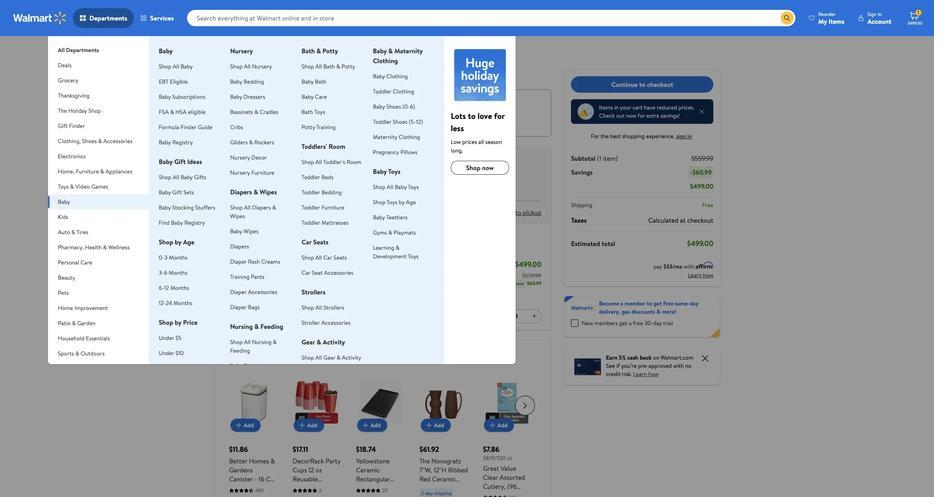 Task type: describe. For each thing, give the bounding box(es) containing it.
care for personal care
[[80, 258, 92, 267]]

toys up "shop all baby toys" link at the left of page
[[388, 167, 400, 176]]

add for $61.92
[[434, 421, 444, 430]]

care for baby care
[[315, 93, 327, 101]]

back
[[500, 208, 514, 217]]

shop for shop all car seats
[[302, 254, 314, 262]]

,
[[315, 157, 318, 171]]

returns
[[311, 291, 329, 299]]

item) for subtotal (1 item)
[[603, 154, 618, 163]]

28204 button
[[258, 186, 276, 195]]

toddler beds
[[302, 173, 333, 181]]

shop for shop all strollers
[[302, 304, 314, 312]]

free holiday returns until jan 31
[[278, 291, 357, 299]]

taxes
[[571, 216, 586, 225]]

ct
[[507, 454, 512, 462]]

shop for shop all baby
[[159, 62, 171, 71]]

bassinets & cradles link
[[230, 108, 278, 116]]

months for 0-3 months
[[169, 254, 188, 262]]

0 vertical spatial wipes
[[260, 187, 277, 196]]

diapers for diapers & wipes
[[230, 187, 252, 196]]

list containing pickup
[[214, 89, 551, 137]]

items inside reorder my items
[[829, 17, 844, 26]]

$10
[[175, 349, 184, 357]]

intent image for pickup image
[[375, 96, 391, 113]]

feeding inside shop all nursing & feeding
[[230, 347, 250, 355]]

reorder
[[818, 10, 836, 17]]

add for $11.86
[[244, 421, 254, 430]]

updated
[[277, 208, 301, 217]]

0 horizontal spatial free
[[633, 319, 643, 327]]

0 horizontal spatial formula
[[159, 123, 179, 131]]

items inside items in your cart have reduced prices. check out now for extra savings!
[[599, 103, 613, 112]]

to right updated
[[302, 208, 308, 217]]

search icon image
[[784, 15, 790, 21]]

(0-
[[402, 103, 410, 111]]

30-
[[644, 319, 653, 327]]

add to cart image for $17.11
[[297, 421, 307, 430]]

add for $18.74
[[370, 421, 381, 430]]

calculated at checkout
[[648, 216, 713, 225]]

intent image for shipping image
[[260, 97, 276, 113]]

car for seats
[[302, 238, 312, 247]]

learning
[[373, 244, 394, 252]]

Search search field
[[187, 10, 795, 26]]

0 vertical spatial with
[[684, 263, 694, 271]]

12-24 months link
[[159, 299, 192, 307]]

now inside items in your cart have reduced prices. check out now for extra savings!
[[626, 112, 636, 120]]

bassinets & cradles
[[230, 108, 278, 116]]

toddler for toddler bedding
[[302, 188, 320, 196]]

1 vertical spatial activity
[[342, 354, 361, 362]]

add button for $61.92
[[421, 419, 451, 432]]

holiday for the
[[68, 107, 87, 115]]

0 vertical spatial cups
[[293, 466, 307, 475]]

in inside items in your cart have reduced prices. check out now for extra savings!
[[614, 103, 618, 112]]

baby up the shop all baby 'link'
[[159, 46, 173, 55]]

baby gift sets
[[159, 188, 194, 196]]

clothing for maternity
[[399, 133, 420, 141]]

low
[[451, 138, 461, 146]]

(1 for cart
[[235, 46, 242, 60]]

baby subscriptions link
[[159, 93, 205, 101]]

shop inside dropdown button
[[88, 107, 101, 115]]

1 horizontal spatial in
[[687, 132, 692, 140]]

shipping inside button
[[257, 114, 279, 122]]

to inside become a member to get free same-day delivery, gas discounts & more!
[[646, 299, 652, 308]]

& inside toys & video games dropdown button
[[70, 183, 74, 191]]

baby dressers link
[[230, 93, 265, 101]]

& inside pharmacy, health & wellness "dropdown button"
[[103, 243, 107, 251]]

& up shop all bath & potty
[[316, 46, 321, 55]]

have
[[644, 103, 655, 112]]

0 horizontal spatial training
[[230, 273, 249, 281]]

1 horizontal spatial age
[[406, 198, 416, 206]]

add button for $11.86
[[230, 419, 260, 432]]

to for lots
[[468, 110, 476, 121]]

0 vertical spatial activity
[[323, 338, 345, 347]]

delivery button
[[443, 89, 551, 137]]

affirm image
[[696, 262, 713, 269]]

2 horizontal spatial -
[[690, 168, 692, 177]]

$17.11 group
[[293, 365, 341, 497]]

all for strollers
[[315, 304, 322, 312]]

checkout for calculated at checkout
[[687, 216, 713, 225]]

1 vertical spatial maternity
[[373, 133, 397, 141]]

eligible
[[170, 78, 188, 86]]

add button inside $7.86 group
[[484, 419, 514, 432]]

playstation 5 disc console - marvel's spider-man 2 bundle, with add-on services, $499.00/ea, 1 in cart image
[[224, 260, 264, 300]]

nursery furniture
[[230, 169, 274, 177]]

1 vertical spatial departments
[[66, 46, 99, 54]]

furniture for nursery
[[251, 169, 274, 177]]

clothing for baby
[[386, 72, 408, 80]]

diapers for "diapers" link
[[230, 242, 249, 251]]

1 vertical spatial a
[[629, 319, 631, 327]]

shop for shop all gear & activity
[[302, 354, 314, 362]]

& inside 'auto & tires' 'dropdown button'
[[71, 228, 75, 236]]

sign in account
[[867, 10, 891, 26]]

in inside alert
[[224, 248, 228, 255]]

available
[[373, 122, 392, 129]]

add to cart image for $11.86
[[234, 421, 244, 430]]

& inside baby & maternity clothing
[[388, 46, 393, 55]]

& down nursery furniture
[[254, 187, 258, 196]]

collection
[[356, 493, 385, 497]]

0 vertical spatial potty
[[322, 46, 338, 55]]

0 horizontal spatial potty
[[302, 123, 315, 131]]

under for under $10
[[159, 349, 174, 357]]

$17.11
[[293, 444, 308, 455]]

1 vertical spatial free
[[702, 201, 713, 209]]

toddlers'
[[302, 142, 327, 151]]

3-6 months
[[159, 269, 187, 277]]

order updated to shipping.
[[259, 208, 335, 217]]

0 vertical spatial how
[[703, 271, 713, 279]]

holiday for free
[[291, 291, 310, 299]]

baby right find
[[171, 219, 183, 227]]

prep
[[242, 350, 257, 360]]

car seat accessories link
[[302, 269, 353, 277]]

12 inside "$17.11 decorrack party cups 12 oz reusable disposable cups (red, 60)"
[[308, 466, 314, 475]]

(red,
[[293, 493, 307, 497]]

baby & maternity clothing
[[373, 46, 423, 65]]

marvel's
[[351, 261, 375, 270]]

2 vertical spatial wipes
[[244, 227, 258, 235]]

all up deals
[[58, 46, 65, 54]]

baby for baby shoes (0-6)
[[373, 103, 385, 111]]

0 horizontal spatial get
[[619, 319, 627, 327]]

0 vertical spatial learn
[[688, 271, 701, 279]]

checkout for continue to checkout
[[647, 80, 673, 89]]

$61.92 group
[[419, 365, 468, 497]]

baby up eligible
[[181, 62, 193, 71]]

account
[[867, 17, 891, 26]]

discounts
[[631, 308, 655, 316]]

toys & video games
[[58, 183, 108, 191]]

capital one credit card image
[[574, 357, 601, 375]]

spider-
[[376, 261, 397, 270]]

bath up baby care
[[315, 78, 326, 86]]

next slide for horizontalscrollerrecommendations list image
[[515, 396, 535, 416]]

shoes for baby
[[386, 103, 401, 111]]

decor for nursery
[[251, 153, 267, 162]]

& down "bath & potty"
[[336, 62, 340, 71]]

potty training
[[302, 123, 336, 131]]

wipes inside shop all diapers & wipes
[[230, 212, 245, 220]]

& inside seasonal decor & party supplies dropdown button
[[98, 365, 101, 373]]

in inside sign in account
[[878, 10, 882, 17]]

baby for baby wipes
[[230, 227, 242, 235]]

1 vertical spatial car
[[323, 254, 332, 262]]

shop all baby toys link
[[373, 183, 419, 191]]

months for 3-6 months
[[169, 269, 187, 277]]

for
[[591, 132, 599, 140]]

0 horizontal spatial room
[[329, 142, 345, 151]]

& right gliders
[[249, 138, 253, 146]]

baby for baby registry
[[159, 138, 171, 146]]

5%
[[619, 354, 626, 362]]

& down 'bags'
[[254, 322, 259, 331]]

diaper for diaper accessories
[[230, 288, 247, 296]]

1 vertical spatial learn how
[[633, 370, 658, 378]]

pay $33/mo with
[[653, 263, 696, 271]]

lots to love for less low prices all season long.
[[451, 110, 505, 155]]

$499.00 right account
[[908, 20, 922, 26]]

& left cradles
[[254, 108, 258, 116]]

for inside button
[[459, 312, 466, 320]]

baby for baby dropdown button
[[58, 198, 70, 206]]

beauty
[[58, 274, 75, 282]]

toys up 'potty training' "link"
[[314, 108, 325, 116]]

min
[[317, 173, 327, 182]]

jan
[[342, 291, 351, 299]]

shipping inside free shipping , arrives tomorrow, nov 16 order within 7 hr 24 min 28204
[[279, 157, 315, 171]]

diapers & wipes
[[230, 187, 277, 196]]

arrives
[[320, 157, 349, 171]]

$499.00 down -$60.99
[[690, 182, 713, 191]]

toys down "nov"
[[408, 183, 419, 191]]

baby up shop toys by age on the left of the page
[[395, 183, 407, 191]]

all departments link
[[48, 36, 149, 58]]

1 vertical spatial age
[[183, 238, 194, 247]]

close nudge image
[[698, 108, 705, 115]]

toys inside dropdown button
[[58, 183, 69, 191]]

all for baby gift ideas
[[173, 173, 179, 181]]

toddler for toddler beds
[[302, 173, 320, 181]]

0 vertical spatial strollers
[[302, 288, 326, 297]]

sign in link
[[676, 132, 693, 140]]

beauty button
[[48, 270, 149, 285]]

cash
[[627, 354, 638, 362]]

household essentials
[[58, 334, 110, 343]]

clothing for toddler
[[393, 87, 414, 96]]

accessories inside dropdown button
[[103, 137, 133, 145]]

at
[[680, 216, 685, 225]]

0 horizontal spatial delivery
[[280, 69, 314, 83]]

rectangular
[[356, 475, 390, 484]]

to for continue
[[639, 80, 645, 89]]

$499.00 inside the $499.00 $559.99 you save $60.99
[[515, 259, 541, 270]]

baby for baby teethers
[[373, 213, 385, 222]]

pharmacy, health & wellness
[[58, 243, 130, 251]]

health
[[85, 243, 102, 251]]

earn
[[606, 354, 617, 362]]

0 vertical spatial 12
[[164, 284, 169, 292]]

1 horizontal spatial gear
[[323, 354, 335, 362]]

party inside dropdown button
[[103, 365, 116, 373]]

calculated
[[648, 216, 678, 225]]

lots
[[451, 110, 466, 121]]

hsa
[[175, 108, 187, 116]]

stroller accessories
[[302, 319, 350, 327]]

shop for shop all baby toys
[[373, 183, 385, 191]]

gliders & rockers
[[230, 138, 274, 146]]

toddler clothing link
[[373, 87, 414, 96]]

0 vertical spatial feeding
[[260, 322, 283, 331]]

my
[[818, 17, 827, 26]]

0 vertical spatial $559.99
[[691, 154, 713, 163]]

add to cart image for $61.92
[[424, 421, 434, 430]]

$11.86 group
[[229, 365, 278, 497]]

$499.00 up affirm icon
[[687, 238, 713, 249]]

shoes for toddler
[[393, 118, 407, 126]]

0 vertical spatial training
[[316, 123, 336, 131]]

all for toddlers' room
[[315, 158, 322, 166]]

0 vertical spatial by
[[399, 198, 405, 206]]

finder for gift
[[69, 122, 85, 130]]

& down gear & activity
[[337, 354, 341, 362]]

become a member to get free same-day delivery, gas discounts & more!
[[599, 299, 698, 316]]

bassinets
[[230, 108, 253, 116]]

pickup
[[231, 69, 260, 83]]

bath down baby care
[[302, 108, 313, 116]]

1 vertical spatial potty
[[341, 62, 355, 71]]

1 vertical spatial order
[[259, 208, 276, 217]]

electronics
[[58, 152, 86, 160]]

savings
[[571, 168, 593, 177]]

dressers
[[244, 93, 265, 101]]

fsa & hsa eligible link
[[159, 108, 206, 116]]

decor for seasonal
[[81, 365, 96, 373]]

$7.86 group
[[483, 365, 532, 497]]

$11.86 better homes & gardens canister - 16 cup flip-tite square food sto
[[229, 444, 277, 497]]

0 vertical spatial learn how
[[688, 271, 713, 279]]

2 inside $17.11 group
[[319, 487, 321, 494]]

shop all nursery
[[230, 62, 272, 71]]

pickup inside pickup available
[[375, 114, 391, 122]]

& right gyms
[[388, 228, 392, 237]]

12-24 months
[[159, 299, 192, 307]]

24 inside free shipping , arrives tomorrow, nov 16 order within 7 hr 24 min 28204
[[308, 173, 315, 182]]

all for car seats
[[315, 254, 322, 262]]

toddler for toddler furniture
[[302, 203, 320, 212]]

diapers link
[[230, 242, 249, 251]]

- inside $11.86 better homes & gardens canister - 16 cup flip-tite square food sto
[[254, 475, 257, 484]]

walmart plus image
[[571, 304, 596, 313]]

gifts
[[194, 173, 206, 181]]

all down gear & activity
[[315, 354, 322, 362]]

ribbed
[[448, 466, 468, 475]]

2 inside playstation 5 disc console - marvel's spider-man 2 bundle $499.00/ea
[[410, 261, 414, 270]]

shoes for clothing,
[[82, 137, 97, 145]]

1 vertical spatial strollers
[[323, 304, 344, 312]]

-$60.99
[[690, 168, 711, 177]]

fsa
[[159, 108, 169, 116]]

ceramic inside $18.74 yellowstone ceramic rectangular platter, rip collection
[[356, 466, 380, 475]]

intent image for delivery image
[[489, 96, 505, 113]]

0 vertical spatial gear
[[302, 338, 315, 347]]

shipping inside $61.92 group
[[434, 490, 452, 497]]

car seat accessories
[[302, 269, 353, 277]]

a inside become a member to get free same-day delivery, gas discounts & more!
[[620, 299, 623, 308]]

home,
[[58, 167, 74, 176]]

car for seat
[[302, 269, 310, 277]]

1 vertical spatial pickup
[[523, 208, 541, 217]]

baby teethers
[[373, 213, 408, 222]]

baby for baby stocking stuffers
[[159, 203, 171, 212]]

all for diapers & wipes
[[244, 203, 251, 212]]

in 200+ people's carts alert
[[224, 244, 272, 257]]

add inside $7.86 group
[[497, 421, 508, 430]]

& right fsa
[[170, 108, 174, 116]]

handles,
[[419, 493, 444, 497]]

0 vertical spatial seats
[[313, 238, 329, 247]]

with inside $61.92 the novogratz 7"w, 12"h ribbed red ceramic vase with handles, set of 2
[[434, 484, 446, 493]]

shop for shop all nursing & feeding
[[230, 338, 243, 346]]

furniture for toddler
[[321, 203, 344, 212]]

toddler for toddler mattresses
[[302, 219, 320, 227]]

1 vertical spatial learn
[[633, 370, 647, 378]]

nursery up the baby bedding link
[[252, 62, 272, 71]]

better
[[229, 457, 247, 466]]



Task type: locate. For each thing, give the bounding box(es) containing it.
diaper up diaper bags link on the bottom of page
[[230, 288, 247, 296]]

1 horizontal spatial item)
[[603, 154, 618, 163]]

cart
[[214, 46, 234, 60]]

nursery for nursery decor
[[230, 153, 250, 162]]

stroller
[[302, 319, 320, 327]]

add to cart image inside $7.86 group
[[488, 421, 497, 430]]

bedding for baby bedding
[[244, 78, 264, 86]]

$559.99 up -$60.99
[[691, 154, 713, 163]]

2 horizontal spatial potty
[[341, 62, 355, 71]]

by left price
[[175, 318, 181, 327]]

add button inside $61.92 group
[[421, 419, 451, 432]]

increase quantity playstation 5 disc console - marvel's spider-man 2 bundle, current quantity 1 image
[[531, 313, 538, 320]]

clothing
[[373, 56, 398, 65], [386, 72, 408, 80], [393, 87, 414, 96], [399, 133, 420, 141]]

2 add to cart image from the left
[[424, 421, 434, 430]]

2 add from the left
[[307, 421, 317, 430]]

clothing up (0-
[[393, 87, 414, 96]]

shop for shop all bath & potty
[[302, 62, 314, 71]]

shipping
[[571, 201, 592, 209]]

departments up all departments link
[[89, 14, 127, 23]]

1 horizontal spatial 24
[[308, 173, 315, 182]]

baby for baby dressers
[[230, 93, 242, 101]]

baby for baby subscriptions
[[159, 93, 171, 101]]

all up ebt eligible "link"
[[173, 62, 179, 71]]

add inside $18.74 group
[[370, 421, 381, 430]]

for right love on the top of the page
[[494, 110, 505, 121]]

0 vertical spatial departments
[[89, 14, 127, 23]]

0 vertical spatial shoes
[[386, 103, 401, 111]]

1 vertical spatial decor
[[81, 365, 96, 373]]

free for jan
[[278, 291, 289, 299]]

activity
[[323, 338, 345, 347], [342, 354, 361, 362]]

gift for baby gift sets
[[172, 188, 182, 196]]

clothing up pillows
[[399, 133, 420, 141]]

feeding up 'baby formula' at the left bottom
[[230, 347, 250, 355]]

0 vertical spatial now
[[626, 112, 636, 120]]

free inside become a member to get free same-day delivery, gas discounts & more!
[[663, 299, 673, 308]]

continue to checkout
[[611, 80, 673, 89]]

add to cart image inside $18.74 group
[[361, 421, 370, 430]]

under for under $5
[[159, 334, 174, 342]]

baby shoes (0-6) link
[[373, 103, 415, 111]]

1 horizontal spatial bedding
[[321, 188, 342, 196]]

the up gift finder
[[58, 107, 67, 115]]

flip-
[[229, 484, 242, 493]]

0 vertical spatial $60.99
[[692, 168, 711, 177]]

order inside free shipping , arrives tomorrow, nov 16 order within 7 hr 24 min 28204
[[258, 173, 275, 182]]

add button inside $17.11 group
[[294, 419, 324, 432]]

baby for baby formula
[[230, 362, 242, 370]]

the inside $61.92 the novogratz 7"w, 12"h ribbed red ceramic vase with handles, set of 2
[[419, 457, 430, 466]]

trial
[[663, 319, 673, 327]]

personal care
[[58, 258, 92, 267]]

- inside playstation 5 disc console - marvel's spider-man 2 bundle $499.00/ea
[[347, 261, 350, 270]]

furniture up mattresses
[[321, 203, 344, 212]]

clothing inside baby & maternity clothing
[[373, 56, 398, 65]]

5 add button from the left
[[484, 419, 514, 432]]

now down the season
[[482, 163, 494, 172]]

home improvement button
[[48, 301, 149, 316]]

1 inside 1 $499.00
[[917, 9, 919, 16]]

& inside $11.86 better homes & gardens canister - 16 cup flip-tite square food sto
[[271, 457, 275, 466]]

0 horizontal spatial add to cart image
[[361, 421, 370, 430]]

& inside shop all diapers & wipes
[[272, 203, 276, 212]]

all up "toddler beds" link
[[315, 158, 322, 166]]

baby up bassinets
[[230, 93, 242, 101]]

3 add button from the left
[[357, 419, 387, 432]]

by for age
[[175, 238, 181, 247]]

2 vertical spatial by
[[175, 318, 181, 327]]

toys inside learning & development toys
[[408, 252, 419, 260]]

1 vertical spatial seats
[[334, 254, 347, 262]]

check
[[599, 112, 615, 120]]

baby for baby care
[[302, 93, 314, 101]]

delivery inside button
[[487, 114, 508, 122]]

baby up pickup available
[[373, 103, 385, 111]]

add inside $11.86 group
[[244, 421, 254, 430]]

cup
[[266, 475, 277, 484]]

1 vertical spatial -
[[347, 261, 350, 270]]

baby for baby gift sets
[[159, 188, 171, 196]]

care inside the personal care dropdown button
[[80, 258, 92, 267]]

0 vertical spatial pickup
[[375, 114, 391, 122]]

baby care
[[302, 93, 327, 101]]

diaper for diaper bags
[[230, 303, 247, 311]]

& inside shop all nursing & feeding
[[273, 338, 277, 346]]

party left supplies
[[103, 365, 116, 373]]

all for bath & potty
[[315, 62, 322, 71]]

pets
[[58, 289, 69, 297]]

canister
[[229, 475, 253, 484]]

& inside become a member to get free same-day delivery, gas discounts & more!
[[656, 308, 660, 316]]

0 vertical spatial -
[[690, 168, 692, 177]]

best
[[610, 132, 621, 140]]

checkout up reduced
[[647, 80, 673, 89]]

1 horizontal spatial free
[[663, 299, 673, 308]]

add inside $17.11 group
[[307, 421, 317, 430]]

add to cart image inside $61.92 group
[[424, 421, 434, 430]]

day inside $61.92 group
[[425, 490, 433, 497]]

with inside see if you're pre-approved with no credit risk.
[[673, 362, 684, 370]]

diapers
[[230, 187, 252, 196], [252, 203, 271, 212], [230, 242, 249, 251]]

sign
[[676, 132, 686, 140]]

oz
[[316, 466, 322, 475]]

departments inside dropdown button
[[89, 14, 127, 23]]

6-
[[159, 284, 164, 292]]

square
[[254, 484, 273, 493]]

1 vertical spatial room
[[347, 158, 361, 166]]

(96
[[507, 482, 517, 491]]

- down 'sign in' link
[[690, 168, 692, 177]]

wipes up "diapers" link
[[244, 227, 258, 235]]

(1 for subtotal
[[597, 154, 601, 163]]

0 horizontal spatial 2
[[319, 487, 321, 494]]

add for $17.11
[[307, 421, 317, 430]]

New members get a free 30-day trial checkbox
[[571, 320, 578, 327]]

finder for formula
[[180, 123, 196, 131]]

stuffers
[[195, 203, 215, 212]]

0 horizontal spatial for
[[459, 312, 466, 320]]

$5
[[175, 334, 181, 342]]

2 inside $61.92 the novogratz 7"w, 12"h ribbed red ceramic vase with handles, set of 2
[[464, 493, 468, 497]]

finder inside dropdown button
[[69, 122, 85, 130]]

& up games
[[100, 167, 104, 176]]

gear
[[302, 338, 315, 347], [323, 354, 335, 362]]

baby for baby bedding
[[230, 78, 242, 86]]

improvement
[[74, 304, 108, 312]]

shop inside shop all diapers & wipes
[[230, 203, 243, 212]]

- right console
[[347, 261, 350, 270]]

shop for shop toys by age
[[373, 198, 385, 206]]

all inside shop all diapers & wipes
[[244, 203, 251, 212]]

0 vertical spatial in
[[878, 10, 882, 17]]

diaper rash creams
[[230, 258, 280, 266]]

ceramic inside $61.92 the novogratz 7"w, 12"h ribbed red ceramic vase with handles, set of 2
[[432, 475, 456, 484]]

1 vertical spatial training
[[230, 273, 249, 281]]

nursing & feeding
[[230, 322, 283, 331]]

5 add from the left
[[497, 421, 508, 430]]

toys up baby teethers
[[387, 198, 397, 206]]

add to cart image for $18.74
[[361, 421, 370, 430]]

how down 'on'
[[648, 370, 658, 378]]

total
[[601, 239, 615, 248]]

electronics button
[[48, 149, 149, 164]]

to inside lots to love for less low prices all season long.
[[468, 110, 476, 121]]

maternity clothing link
[[373, 133, 420, 141]]

baby image
[[451, 46, 509, 104]]

$18.74 group
[[356, 365, 405, 497]]

activity up shop all gear & activity link
[[323, 338, 345, 347]]

to right continue
[[639, 80, 645, 89]]

1 left increase quantity playstation 5 disc console - marvel's spider-man 2 bundle, current quantity 1 icon
[[516, 312, 518, 320]]

add to cart image inside $11.86 group
[[234, 421, 244, 430]]

0 vertical spatial shipping
[[257, 114, 279, 122]]

shop now link
[[451, 161, 509, 175]]

baby down meal
[[230, 362, 242, 370]]

1 vertical spatial how
[[648, 370, 658, 378]]

baby bath
[[302, 78, 326, 86]]

baby inside baby & maternity clothing
[[373, 46, 387, 55]]

0 horizontal spatial seats
[[313, 238, 329, 247]]

shop inside shop all nursing & feeding
[[230, 338, 243, 346]]

baby up baby gift ideas
[[159, 138, 171, 146]]

16 inside free shipping , arrives tomorrow, nov 16 order within 7 hr 24 min 28204
[[418, 157, 427, 171]]

nov
[[398, 157, 415, 171]]

learn how link
[[633, 370, 658, 378]]

diapers inside shop all diapers & wipes
[[252, 203, 271, 212]]

shipping up 7
[[279, 157, 315, 171]]

1 vertical spatial the
[[419, 457, 430, 466]]

baby for baby bath
[[302, 78, 314, 86]]

formula down fsa
[[159, 123, 179, 131]]

12"h
[[434, 466, 446, 475]]

2 under from the top
[[159, 349, 174, 357]]

months right 6 on the left of page
[[169, 269, 187, 277]]

2 horizontal spatial 2
[[464, 493, 468, 497]]

alert
[[275, 244, 304, 257]]

2 add button from the left
[[294, 419, 324, 432]]

shop for shop all nursery
[[230, 62, 243, 71]]

toddler up intent image for pickup
[[373, 87, 391, 96]]

0 horizontal spatial -
[[254, 475, 257, 484]]

1 vertical spatial now
[[482, 163, 494, 172]]

bedding for toddler bedding
[[321, 188, 342, 196]]

1 horizontal spatial 16
[[418, 157, 427, 171]]

by for price
[[175, 318, 181, 327]]

add up $7.86
[[497, 421, 508, 430]]

for inside items in your cart have reduced prices. check out now for extra savings!
[[637, 112, 645, 120]]

1 for 1 $499.00
[[917, 9, 919, 16]]

baby subscriptions
[[159, 93, 205, 101]]

1 horizontal spatial feeding
[[260, 322, 283, 331]]

0 vertical spatial in
[[614, 103, 618, 112]]

you
[[509, 281, 515, 286]]

homes
[[249, 457, 269, 466]]

1 horizontal spatial 1
[[917, 9, 919, 16]]

add to cart image inside $17.11 group
[[297, 421, 307, 430]]

car left seat
[[302, 269, 310, 277]]

holiday down thanksgiving
[[68, 107, 87, 115]]

baby for baby & maternity clothing
[[373, 46, 387, 55]]

novogratz
[[431, 457, 461, 466]]

baby bedding
[[230, 78, 264, 86]]

subscriptions
[[172, 93, 205, 101]]

$17.11 decorrack party cups 12 oz reusable disposable cups (red, 60)
[[293, 444, 341, 497]]

months for 12-24 months
[[173, 299, 192, 307]]

0 vertical spatial order
[[258, 173, 275, 182]]

shop up under $5 link
[[159, 318, 173, 327]]

pickup available
[[373, 114, 392, 129]]

0 horizontal spatial in
[[224, 248, 228, 255]]

set
[[445, 493, 455, 497]]

1 horizontal spatial 2
[[410, 261, 414, 270]]

learn how down affirm icon
[[688, 271, 713, 279]]

0 vertical spatial 16
[[418, 157, 427, 171]]

0 horizontal spatial care
[[80, 258, 92, 267]]

(5-
[[409, 118, 416, 126]]

16 right "nov"
[[418, 157, 427, 171]]

2 horizontal spatial day
[[690, 299, 698, 308]]

furniture up toys & video games
[[76, 167, 99, 176]]

1 vertical spatial holiday
[[291, 291, 310, 299]]

shop up baby gift sets
[[159, 173, 171, 181]]

shipping button
[[214, 89, 322, 137]]

shop down prices at top
[[466, 163, 480, 172]]

bath up shop all bath & potty
[[302, 46, 315, 55]]

baby for baby gift ideas
[[159, 157, 173, 166]]

in 200+ people's carts
[[224, 248, 272, 255]]

shop for shop all baby gifts
[[159, 173, 171, 181]]

day inside become a member to get free same-day delivery, gas discounts & more!
[[690, 299, 698, 308]]

baby
[[159, 46, 173, 55], [373, 46, 387, 55], [181, 62, 193, 71], [373, 72, 385, 80], [230, 78, 242, 86], [302, 78, 314, 86], [159, 93, 171, 101], [230, 93, 242, 101], [302, 93, 314, 101], [373, 103, 385, 111], [159, 138, 171, 146], [159, 157, 173, 166], [373, 167, 387, 176], [181, 173, 193, 181], [395, 183, 407, 191], [159, 188, 171, 196], [58, 198, 70, 206], [159, 203, 171, 212], [373, 213, 385, 222], [171, 219, 183, 227], [230, 227, 242, 235], [230, 362, 242, 370]]

shop for shop all diapers & wipes
[[230, 203, 243, 212]]

strollers up shop all strollers link
[[302, 288, 326, 297]]

2 vertical spatial day
[[425, 490, 433, 497]]

toddler right 7
[[302, 173, 320, 181]]

shop all bath & potty
[[302, 62, 355, 71]]

& inside the patio & garden dropdown button
[[72, 319, 76, 327]]

delivery up baby care link
[[280, 69, 314, 83]]

reduced price image
[[577, 103, 594, 120]]

free down $499.00/ea
[[278, 291, 289, 299]]

1 horizontal spatial room
[[347, 158, 361, 166]]

get
[[653, 299, 662, 308], [619, 319, 627, 327]]

0-3 months
[[159, 254, 188, 262]]

shop up ebt at the top left
[[159, 62, 171, 71]]

for inside lots to love for less low prices all season long.
[[494, 110, 505, 121]]

1 for 1
[[516, 312, 518, 320]]

1 vertical spatial party
[[326, 457, 341, 466]]

shop all nursery link
[[230, 62, 272, 71]]

all up prep
[[244, 338, 251, 346]]

2 vertical spatial shoes
[[82, 137, 97, 145]]

party inside "$17.11 decorrack party cups 12 oz reusable disposable cups (red, 60)"
[[326, 457, 341, 466]]

nursing up meal prep must-haves
[[252, 338, 271, 346]]

& left more!
[[656, 308, 660, 316]]

the inside dropdown button
[[58, 107, 67, 115]]

3 add from the left
[[370, 421, 381, 430]]

2 add to cart image from the left
[[297, 421, 307, 430]]

gas
[[621, 308, 630, 316]]

party right oz
[[326, 457, 341, 466]]

& inside learning & development toys
[[396, 244, 399, 252]]

2 vertical spatial potty
[[302, 123, 315, 131]]

4 add button from the left
[[421, 419, 451, 432]]

0 horizontal spatial now
[[482, 163, 494, 172]]

toddler beds link
[[302, 173, 333, 181]]

to left love on the top of the page
[[468, 110, 476, 121]]

0 vertical spatial get
[[653, 299, 662, 308]]

dismiss capital one banner image
[[700, 354, 710, 363]]

training left pants
[[230, 273, 249, 281]]

& down sports & outdoors dropdown button
[[98, 365, 101, 373]]

decor inside seasonal decor & party supplies dropdown button
[[81, 365, 96, 373]]

maternity inside baby & maternity clothing
[[394, 46, 423, 55]]

1 horizontal spatial $559.99
[[691, 154, 713, 163]]

to right back
[[515, 208, 521, 217]]

add to cart image
[[234, 421, 244, 430], [297, 421, 307, 430], [488, 421, 497, 430]]

deals button
[[48, 58, 149, 73]]

ebt eligible
[[159, 78, 188, 86]]

2 right man
[[410, 261, 414, 270]]

1 under from the top
[[159, 334, 174, 342]]

$60.99
[[692, 168, 711, 177], [527, 280, 541, 287]]

1 vertical spatial registry
[[184, 219, 205, 227]]

1 horizontal spatial 12
[[308, 466, 314, 475]]

16 inside $11.86 better homes & gardens canister - 16 cup flip-tite square food sto
[[259, 475, 264, 484]]

ceramic up platter,
[[356, 466, 380, 475]]

add button inside $11.86 group
[[230, 419, 260, 432]]

2 horizontal spatial for
[[637, 112, 645, 120]]

back to pickup button
[[500, 208, 541, 217]]

add button for $18.74
[[357, 419, 387, 432]]

1 vertical spatial $60.99
[[527, 280, 541, 287]]

0 vertical spatial registry
[[172, 138, 193, 146]]

3-6 months link
[[159, 269, 187, 277]]

shop for shop all toddler's room
[[302, 158, 314, 166]]

to inside button
[[639, 80, 645, 89]]

1 add from the left
[[244, 421, 254, 430]]

toddler for toddler shoes (5-12)
[[373, 118, 391, 126]]

all for baby
[[173, 62, 179, 71]]

1 horizontal spatial add to cart image
[[424, 421, 434, 430]]

1 horizontal spatial cups
[[325, 484, 339, 493]]

furniture for home,
[[76, 167, 99, 176]]

finder
[[69, 122, 85, 130], [180, 123, 196, 131]]

free
[[663, 299, 673, 308], [633, 319, 643, 327]]

& up shop all gear & activity link
[[317, 338, 321, 347]]

1 vertical spatial get
[[619, 319, 627, 327]]

in left 200+
[[224, 248, 228, 255]]

add up $11.86
[[244, 421, 254, 430]]

clothing up pickup and delivery options dropdown button
[[373, 56, 398, 65]]

0 horizontal spatial 24
[[166, 299, 172, 307]]

pickup up available
[[375, 114, 391, 122]]

shop all car seats link
[[302, 254, 347, 262]]

bedding
[[244, 78, 264, 86], [321, 188, 342, 196]]

shoes inside dropdown button
[[82, 137, 97, 145]]

& inside clothing, shoes & accessories dropdown button
[[98, 137, 102, 145]]

all for nursery
[[244, 62, 251, 71]]

1 horizontal spatial add to cart image
[[297, 421, 307, 430]]

& inside home, furniture & appliances 'dropdown button'
[[100, 167, 104, 176]]

to for back
[[515, 208, 521, 217]]

Walmart Site-Wide search field
[[187, 10, 795, 26]]

1 vertical spatial 12
[[308, 466, 314, 475]]

1 horizontal spatial training
[[316, 123, 336, 131]]

back to pickup
[[500, 208, 541, 217]]

1 vertical spatial items
[[599, 103, 613, 112]]

1 vertical spatial 24
[[166, 299, 172, 307]]

add button up $7.86
[[484, 419, 514, 432]]

1 vertical spatial free
[[633, 319, 643, 327]]

free for tomorrow,
[[258, 157, 276, 171]]

wipes up baby wipes 'link'
[[230, 212, 245, 220]]

1 horizontal spatial pickup
[[523, 208, 541, 217]]

1 horizontal spatial items
[[829, 17, 844, 26]]

1 vertical spatial formula
[[244, 362, 264, 370]]

add to cart image
[[361, 421, 370, 430], [424, 421, 434, 430]]

get inside become a member to get free same-day delivery, gas discounts & more!
[[653, 299, 662, 308]]

1 add to cart image from the left
[[361, 421, 370, 430]]

finder down the fsa & hsa eligible link
[[180, 123, 196, 131]]

baby registry link
[[159, 138, 193, 146]]

toys up man
[[408, 252, 419, 260]]

add button up $61.92
[[421, 419, 451, 432]]

clothing, shoes & accessories
[[58, 137, 133, 145]]

$8.19/100
[[483, 454, 506, 462]]

1 horizontal spatial (1
[[597, 154, 601, 163]]

60)
[[309, 493, 319, 497]]

toddler down intent image for pickup
[[373, 118, 391, 126]]

add button up $11.86
[[230, 419, 260, 432]]

bath down "bath & potty"
[[323, 62, 335, 71]]

banner
[[564, 296, 720, 337]]

all departments
[[58, 46, 99, 54]]

3 add to cart image from the left
[[488, 421, 497, 430]]

free shipping, arrives tomorrow, nov 16 28204 element
[[214, 147, 551, 201]]

pickup and delivery options button
[[214, 69, 551, 83]]

checkout inside button
[[647, 80, 673, 89]]

holiday inside dropdown button
[[68, 107, 87, 115]]

baby inside dropdown button
[[58, 198, 70, 206]]

1 $499.00
[[908, 9, 922, 26]]

toddler for toddler clothing
[[373, 87, 391, 96]]

2 horizontal spatial furniture
[[321, 203, 344, 212]]

1 horizontal spatial care
[[315, 93, 327, 101]]

gliders
[[230, 138, 248, 146]]

gift left sets
[[172, 188, 182, 196]]

item) for cart (1 item)
[[244, 46, 267, 60]]

gardens
[[229, 466, 253, 475]]

add up $17.11
[[307, 421, 317, 430]]

1 add button from the left
[[230, 419, 260, 432]]

furniture inside 'dropdown button'
[[76, 167, 99, 176]]

shop down the baby toys
[[373, 183, 385, 191]]

gift inside dropdown button
[[58, 122, 68, 130]]

1 horizontal spatial ceramic
[[432, 475, 456, 484]]

shop for shop by price
[[159, 318, 173, 327]]

0 horizontal spatial cups
[[293, 466, 307, 475]]

months for 6-12 months
[[170, 284, 189, 292]]

baby teethers link
[[373, 213, 408, 222]]

carts
[[261, 248, 272, 255]]

walmart image
[[13, 11, 66, 25]]

learn down affirm icon
[[688, 271, 701, 279]]

1 vertical spatial cups
[[325, 484, 339, 493]]

free down the rockers
[[258, 157, 276, 171]]

gift for baby gift ideas
[[174, 157, 186, 166]]

ceramic up 2-day shipping
[[432, 475, 456, 484]]

1 diaper from the top
[[230, 258, 247, 266]]

1 horizontal spatial learn
[[688, 271, 701, 279]]

all for baby toys
[[387, 183, 393, 191]]

finder down "the holiday shop"
[[69, 122, 85, 130]]

1 horizontal spatial $60.99
[[692, 168, 711, 177]]

3 diaper from the top
[[230, 303, 247, 311]]

and
[[262, 69, 278, 83]]

1 horizontal spatial finder
[[180, 123, 196, 131]]

rash
[[248, 258, 260, 266]]

0 vertical spatial the
[[58, 107, 67, 115]]

0 horizontal spatial add to cart image
[[234, 421, 244, 430]]

fulfillment logo image
[[224, 156, 248, 180]]

items in your cart have reduced prices. check out now for extra savings!
[[599, 103, 694, 120]]

nursery for nursery
[[230, 46, 253, 55]]

registry down formula finder guide
[[172, 138, 193, 146]]

all for nursing & feeding
[[244, 338, 251, 346]]

baby for baby toys
[[373, 167, 387, 176]]

0 horizontal spatial party
[[103, 365, 116, 373]]

0 vertical spatial diapers
[[230, 187, 252, 196]]

24 right hr
[[308, 173, 315, 182]]

$18.74
[[356, 444, 376, 455]]

diaper for diaper rash creams
[[230, 258, 247, 266]]

banner containing become a member to get free same-day delivery, gas discounts & more!
[[564, 296, 720, 337]]

add button inside $18.74 group
[[357, 419, 387, 432]]

item) up shop all nursery link on the left top
[[244, 46, 267, 60]]

1 vertical spatial delivery
[[487, 114, 508, 122]]

new
[[582, 319, 593, 327]]

add button for $17.11
[[294, 419, 324, 432]]

1 vertical spatial day
[[653, 319, 662, 327]]

0 horizontal spatial furniture
[[76, 167, 99, 176]]

gear down gear & activity
[[323, 354, 335, 362]]

(1 right cart
[[235, 46, 242, 60]]

shoes
[[386, 103, 401, 111], [393, 118, 407, 126], [82, 137, 97, 145]]

6-12 months
[[159, 284, 189, 292]]

services
[[150, 14, 174, 23]]

clothing up toddler clothing link
[[386, 72, 408, 80]]

add inside $61.92 group
[[434, 421, 444, 430]]

1 add to cart image from the left
[[234, 421, 244, 430]]

shop up meal
[[230, 338, 243, 346]]

0 vertical spatial diaper
[[230, 258, 247, 266]]

nursing inside shop all nursing & feeding
[[252, 338, 271, 346]]

car seats
[[302, 238, 329, 247]]

nursery down nursery decor link
[[230, 169, 250, 177]]

list
[[214, 89, 551, 137]]

1 horizontal spatial holiday
[[291, 291, 310, 299]]

nursery for nursery furniture
[[230, 169, 250, 177]]

1 horizontal spatial checkout
[[687, 216, 713, 225]]

in
[[614, 103, 618, 112], [687, 132, 692, 140]]

$60.99 inside the $499.00 $559.99 you save $60.99
[[527, 280, 541, 287]]

24 down 6-12 months
[[166, 299, 172, 307]]

4 add from the left
[[434, 421, 444, 430]]

later
[[468, 312, 479, 320]]

2 diaper from the top
[[230, 288, 247, 296]]

baby left gifts
[[181, 173, 193, 181]]

12)
[[416, 118, 423, 126]]

$559.99 inside the $499.00 $559.99 you save $60.99
[[522, 272, 541, 280]]

bedding down the beds
[[321, 188, 342, 196]]

shop for shop by age
[[159, 238, 173, 247]]

& inside sports & outdoors dropdown button
[[75, 349, 79, 358]]

0 horizontal spatial 1
[[516, 312, 518, 320]]

baby for baby clothing
[[373, 72, 385, 80]]

0 vertical spatial nursing
[[230, 322, 253, 331]]

1 vertical spatial 16
[[259, 475, 264, 484]]

cups left oz
[[293, 466, 307, 475]]

shop down 'diapers & wipes'
[[230, 203, 243, 212]]

$7.86
[[483, 444, 499, 455]]

0 vertical spatial gift
[[58, 122, 68, 130]]

free inside free shipping , arrives tomorrow, nov 16 order within 7 hr 24 min 28204
[[258, 157, 276, 171]]

all inside shop all nursing & feeding
[[244, 338, 251, 346]]

activity down gear & activity
[[342, 354, 361, 362]]



Task type: vqa. For each thing, say whether or not it's contained in the screenshot.
the middle I
no



